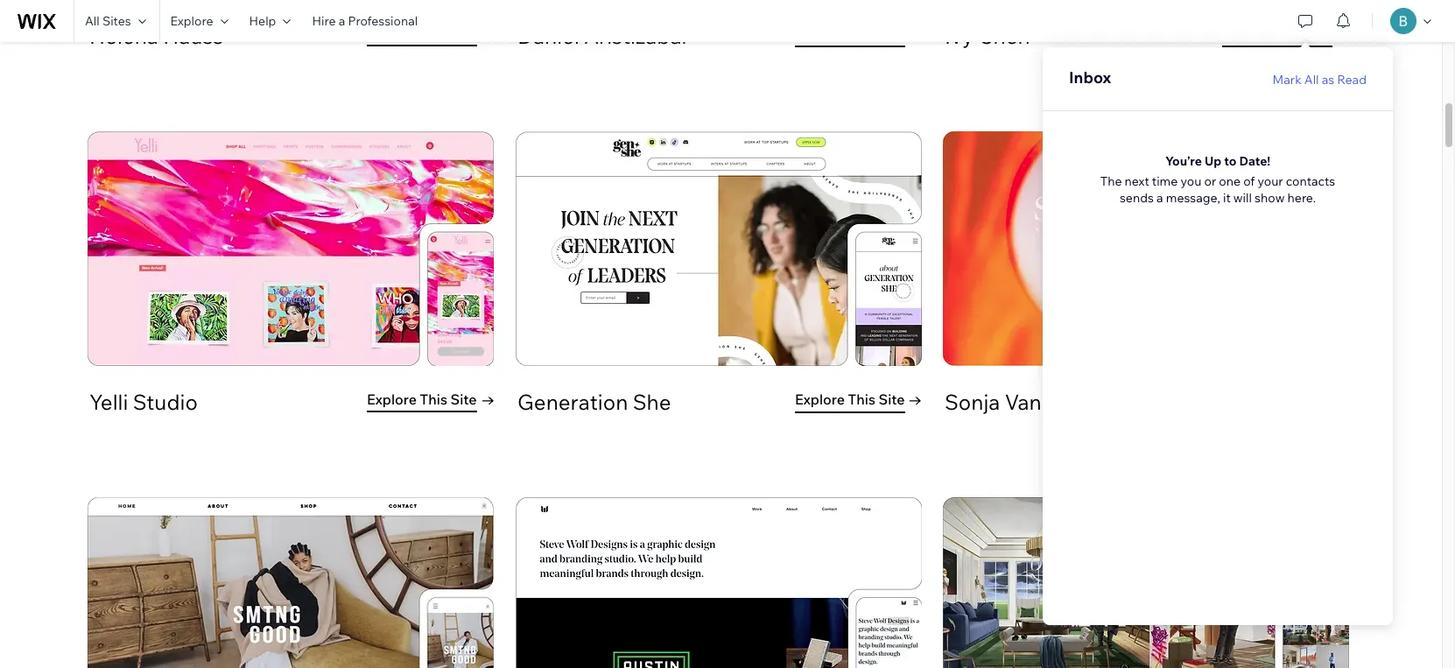 Task type: describe. For each thing, give the bounding box(es) containing it.
message,
[[1166, 190, 1221, 206]]

or
[[1205, 173, 1217, 189]]

help
[[249, 13, 276, 29]]

mark all as read button
[[1273, 72, 1367, 88]]

date!
[[1240, 153, 1271, 169]]

to
[[1225, 153, 1237, 169]]

hire a professional
[[312, 13, 418, 29]]

contacts
[[1287, 173, 1336, 189]]

the
[[1101, 173, 1122, 189]]

explore
[[170, 13, 213, 29]]

show
[[1255, 190, 1285, 206]]

help button
[[239, 0, 302, 42]]

professional
[[348, 13, 418, 29]]

0 vertical spatial all
[[85, 13, 100, 29]]

it
[[1224, 190, 1231, 206]]

you
[[1181, 173, 1202, 189]]



Task type: locate. For each thing, give the bounding box(es) containing it.
1 horizontal spatial a
[[1157, 190, 1164, 206]]

all sites
[[85, 13, 131, 29]]

a inside you're up to date! the next time you or one of your contacts sends a message, it will show here.
[[1157, 190, 1164, 206]]

mark
[[1273, 72, 1302, 88]]

of
[[1244, 173, 1255, 189]]

all
[[85, 13, 100, 29], [1305, 72, 1320, 88]]

up
[[1205, 153, 1222, 169]]

as
[[1322, 72, 1335, 88]]

0 vertical spatial a
[[339, 13, 345, 29]]

a down time
[[1157, 190, 1164, 206]]

1 vertical spatial all
[[1305, 72, 1320, 88]]

0 horizontal spatial all
[[85, 13, 100, 29]]

mark all as read
[[1273, 72, 1367, 88]]

will
[[1234, 190, 1253, 206]]

a
[[339, 13, 345, 29], [1157, 190, 1164, 206]]

you're
[[1166, 153, 1203, 169]]

all left sites
[[85, 13, 100, 29]]

all left as
[[1305, 72, 1320, 88]]

you're up to date! the next time you or one of your contacts sends a message, it will show here.
[[1101, 153, 1336, 206]]

inbox
[[1070, 67, 1112, 88]]

0 horizontal spatial a
[[339, 13, 345, 29]]

time
[[1153, 173, 1178, 189]]

1 horizontal spatial all
[[1305, 72, 1320, 88]]

hire
[[312, 13, 336, 29]]

a right "hire"
[[339, 13, 345, 29]]

read
[[1338, 72, 1367, 88]]

sites
[[102, 13, 131, 29]]

sends
[[1120, 190, 1154, 206]]

hire a professional link
[[302, 0, 429, 42]]

1 vertical spatial a
[[1157, 190, 1164, 206]]

your
[[1258, 173, 1284, 189]]

one
[[1220, 173, 1241, 189]]

here.
[[1288, 190, 1317, 206]]

next
[[1125, 173, 1150, 189]]



Task type: vqa. For each thing, say whether or not it's contained in the screenshot.
All
yes



